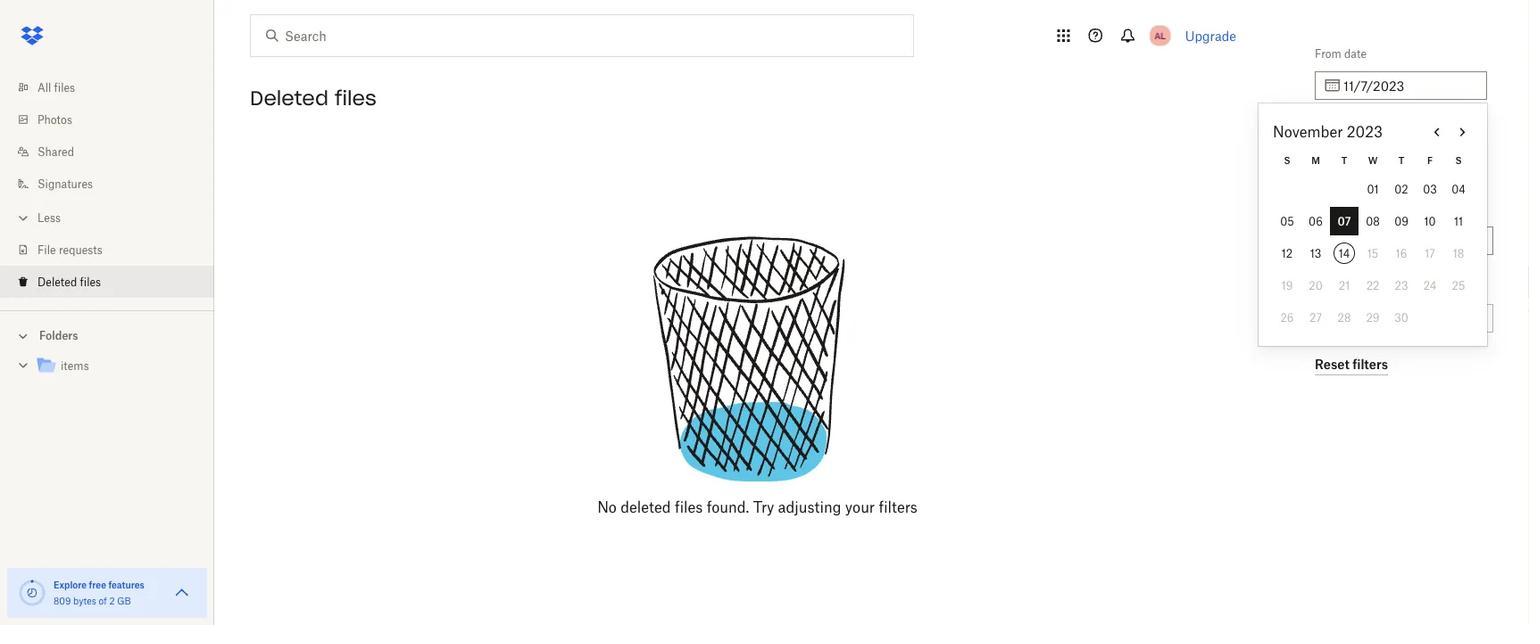 Task type: locate. For each thing, give the bounding box(es) containing it.
2023
[[1347, 123, 1383, 141]]

deleted by
[[1315, 202, 1369, 216]]

22 button
[[1359, 271, 1387, 300]]

try
[[753, 499, 774, 516]]

09 button
[[1387, 207, 1416, 236]]

t
[[1341, 155, 1347, 166], [1398, 155, 1404, 166]]

2
[[109, 596, 115, 607]]

s
[[1284, 155, 1290, 166], [1455, 155, 1462, 166]]

13 button
[[1301, 239, 1330, 268]]

list
[[0, 61, 214, 311]]

files inside 'link'
[[80, 275, 101, 289]]

photos
[[37, 113, 72, 126]]

0 horizontal spatial s
[[1284, 155, 1290, 166]]

files
[[54, 81, 75, 94], [335, 86, 377, 111], [80, 275, 101, 289], [675, 499, 703, 516]]

2 vertical spatial deleted
[[37, 275, 77, 289]]

1 horizontal spatial t
[[1398, 155, 1404, 166]]

21
[[1339, 279, 1350, 292]]

29 button
[[1359, 303, 1387, 332]]

0 horizontal spatial t
[[1341, 155, 1347, 166]]

12 button
[[1273, 239, 1301, 268]]

s left m
[[1284, 155, 1290, 166]]

signatures link
[[14, 168, 214, 200]]

adjusting
[[778, 499, 841, 516]]

0 vertical spatial deleted files
[[250, 86, 377, 111]]

12
[[1282, 247, 1293, 260]]

02 button
[[1387, 175, 1416, 204]]

06 button
[[1301, 207, 1330, 236]]

t left f
[[1398, 155, 1404, 166]]

07
[[1338, 215, 1351, 228]]

no deleted files found. try adjusting your filters
[[597, 499, 917, 516]]

07 button
[[1330, 207, 1359, 236]]

0 vertical spatial date
[[1344, 47, 1367, 60]]

found.
[[707, 499, 749, 516]]

20 button
[[1301, 271, 1330, 300]]

upgrade
[[1185, 28, 1236, 43]]

26 button
[[1273, 303, 1301, 332]]

16 button
[[1387, 239, 1416, 268]]

deleted files list item
[[0, 266, 214, 298]]

in folder
[[1315, 280, 1357, 293]]

13
[[1310, 247, 1321, 260]]

t left w
[[1341, 155, 1347, 166]]

requests
[[59, 243, 102, 257]]

15 button
[[1359, 239, 1387, 268]]

09
[[1394, 215, 1408, 228]]

14 button
[[1330, 239, 1359, 268]]

items
[[61, 360, 89, 373]]

0 horizontal spatial deleted
[[37, 275, 77, 289]]

deleted files inside 'link'
[[37, 275, 101, 289]]

11 button
[[1444, 207, 1473, 236]]

0 horizontal spatial deleted files
[[37, 275, 101, 289]]

15
[[1367, 247, 1378, 260]]

explore free features 809 bytes of 2 gb
[[54, 580, 144, 607]]

from
[[1315, 47, 1341, 60]]

29
[[1366, 311, 1380, 324]]

2 horizontal spatial deleted
[[1315, 202, 1354, 216]]

1 horizontal spatial s
[[1455, 155, 1462, 166]]

to date
[[1315, 125, 1352, 138]]

16
[[1396, 247, 1407, 260]]

in
[[1315, 280, 1325, 293]]

01
[[1367, 183, 1379, 196]]

gb
[[117, 596, 131, 607]]

23 button
[[1387, 271, 1416, 300]]

1 vertical spatial date
[[1330, 125, 1352, 138]]

deleted files
[[250, 86, 377, 111], [37, 275, 101, 289]]

809
[[54, 596, 71, 607]]

date right 'from'
[[1344, 47, 1367, 60]]

1 s from the left
[[1284, 155, 1290, 166]]

shared link
[[14, 136, 214, 168]]

28
[[1338, 311, 1351, 324]]

file requests
[[37, 243, 102, 257]]

06
[[1309, 215, 1323, 228]]

less
[[37, 211, 61, 224]]

25
[[1452, 279, 1465, 292]]

filters
[[879, 499, 917, 516]]

1 vertical spatial deleted
[[1315, 202, 1354, 216]]

upgrade link
[[1185, 28, 1236, 43]]

folder
[[1327, 280, 1357, 293]]

explore
[[54, 580, 87, 591]]

your
[[845, 499, 875, 516]]

2 t from the left
[[1398, 155, 1404, 166]]

deleted
[[250, 86, 328, 111], [1315, 202, 1354, 216], [37, 275, 77, 289]]

deleted files link
[[14, 266, 214, 298]]

of
[[99, 596, 107, 607]]

date right to
[[1330, 125, 1352, 138]]

27
[[1309, 311, 1322, 324]]

1 vertical spatial deleted files
[[37, 275, 101, 289]]

1 horizontal spatial deleted files
[[250, 86, 377, 111]]

30
[[1394, 311, 1408, 324]]

0 vertical spatial deleted
[[250, 86, 328, 111]]

folders
[[39, 329, 78, 343]]

photos link
[[14, 104, 214, 136]]

08 button
[[1359, 207, 1387, 236]]

2 s from the left
[[1455, 155, 1462, 166]]

s right f
[[1455, 155, 1462, 166]]

all
[[37, 81, 51, 94]]



Task type: describe. For each thing, give the bounding box(es) containing it.
08
[[1366, 215, 1380, 228]]

04
[[1452, 183, 1465, 196]]

all files
[[37, 81, 75, 94]]

14
[[1339, 247, 1350, 260]]

items link
[[36, 355, 200, 379]]

to
[[1315, 125, 1327, 138]]

quota usage element
[[18, 579, 46, 608]]

all files link
[[14, 71, 214, 104]]

november 2023
[[1273, 123, 1383, 141]]

shared
[[37, 145, 74, 158]]

28 button
[[1330, 303, 1359, 332]]

02
[[1395, 183, 1408, 196]]

date for from date
[[1344, 47, 1367, 60]]

27 button
[[1301, 303, 1330, 332]]

03
[[1423, 183, 1437, 196]]

24 button
[[1416, 271, 1444, 300]]

free
[[89, 580, 106, 591]]

bytes
[[73, 596, 96, 607]]

To date text field
[[1343, 154, 1476, 173]]

features
[[108, 580, 144, 591]]

17 button
[[1416, 239, 1444, 268]]

date for to date
[[1330, 125, 1352, 138]]

by
[[1357, 202, 1369, 216]]

19
[[1281, 279, 1293, 292]]

w
[[1368, 155, 1378, 166]]

1 t from the left
[[1341, 155, 1347, 166]]

1 horizontal spatial deleted
[[250, 86, 328, 111]]

18
[[1453, 247, 1464, 260]]

05
[[1280, 215, 1294, 228]]

deleted
[[621, 499, 671, 516]]

list containing all files
[[0, 61, 214, 311]]

file
[[37, 243, 56, 257]]

10 button
[[1416, 207, 1444, 236]]

no
[[597, 499, 617, 516]]

from date
[[1315, 47, 1367, 60]]

19 button
[[1273, 271, 1301, 300]]

november
[[1273, 123, 1343, 141]]

20
[[1309, 279, 1323, 292]]

10
[[1424, 215, 1436, 228]]

11
[[1454, 215, 1463, 228]]

21 button
[[1330, 271, 1359, 300]]

17
[[1425, 247, 1435, 260]]

From date text field
[[1343, 76, 1476, 96]]

folders button
[[0, 322, 214, 349]]

04 button
[[1444, 175, 1473, 204]]

dropbox image
[[14, 18, 50, 54]]

file requests link
[[14, 234, 214, 266]]

05 button
[[1273, 207, 1301, 236]]

24
[[1423, 279, 1437, 292]]

25 button
[[1444, 271, 1473, 300]]

deleted inside 'link'
[[37, 275, 77, 289]]

f
[[1427, 155, 1433, 166]]

23
[[1395, 279, 1408, 292]]

26
[[1280, 311, 1294, 324]]

less image
[[14, 209, 32, 227]]

18 button
[[1444, 239, 1473, 268]]

signatures
[[37, 177, 93, 191]]

m
[[1311, 155, 1320, 166]]

01 button
[[1359, 175, 1387, 204]]



Task type: vqa. For each thing, say whether or not it's contained in the screenshot.
03 at the right of the page
yes



